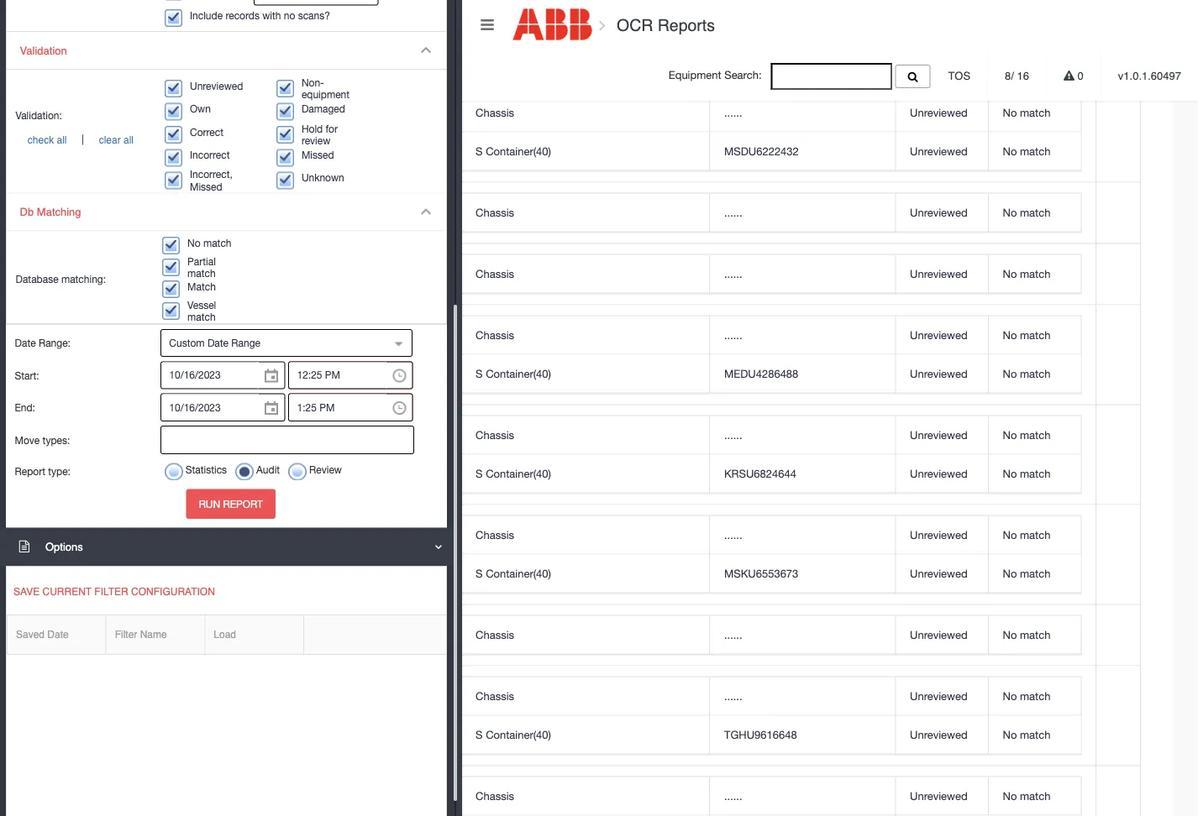 Task type: vqa. For each thing, say whether or not it's contained in the screenshot.
MSDU6222432 S Container(40) Cell NO MATCH cell
yes



Task type: describe. For each thing, give the bounding box(es) containing it.
clear all
[[99, 134, 134, 146]]

cell containing ap20231016001777
[[57, 183, 258, 244]]

16 for ap20231016001772 2023-10-16 13:23:56
[[116, 457, 128, 470]]

include records with no scans?
[[190, 9, 330, 21]]

2 ...... cell from the top
[[709, 194, 895, 232]]

db
[[20, 206, 34, 219]]

row group for ap20231016001771 2023-10-16 13:23:53
[[462, 516, 1081, 594]]

10- for 13:23:53
[[100, 557, 116, 570]]

row group for ap20231016001774 2023-10-16 13:24:16
[[462, 316, 1081, 394]]

clear all link
[[87, 134, 146, 146]]

validation link
[[7, 32, 446, 70]]

check all link
[[16, 134, 79, 146]]

reports inside tab list
[[129, 27, 179, 40]]

db matching menu item
[[7, 194, 446, 324]]

13:24:31
[[131, 276, 174, 289]]

10- for 13:23:58
[[100, 638, 116, 651]]

search image
[[908, 71, 918, 82]]

missed inside incorrect, missed
[[190, 181, 222, 193]]

row containing transaction
[[57, 51, 1140, 83]]

type
[[377, 60, 399, 73]]

with
[[262, 9, 281, 21]]

validation:
[[16, 109, 62, 121]]

range:
[[39, 337, 71, 349]]

incorrect, missed
[[190, 169, 233, 193]]

no for tghu9616648 cell
[[1003, 729, 1017, 742]]

0 horizontal spatial date
[[15, 337, 36, 349]]

ig3 cell
[[258, 305, 332, 405]]

msku6553673 cell
[[709, 555, 895, 594]]

4 ...... cell from the top
[[709, 316, 895, 355]]

row group for ap20231016001776 2023-10-16 13:24:54
[[462, 94, 1081, 171]]

no for 6th '......' cell
[[1003, 529, 1017, 542]]

...... for chassis 'cell' for 7th '......' cell
[[724, 629, 742, 642]]

13:25:03
[[131, 215, 174, 228]]

for
[[326, 122, 338, 134]]

s container(40) cell for medu4286488
[[462, 355, 709, 394]]

msku6553673
[[724, 567, 798, 580]]

7 ...... cell from the top
[[709, 616, 895, 655]]

db matching link
[[7, 194, 446, 232]]

ocr reports
[[612, 16, 715, 34]]

ap20231016001775
[[71, 259, 170, 272]]

krsu6824644 cell
[[709, 455, 895, 494]]

move types:
[[15, 434, 70, 446]]

cell containing ap20231016001774
[[57, 305, 258, 405]]

v1.0.1.60497
[[1118, 69, 1181, 82]]

unreviewed cell for 3rd '......' cell from the top of the page
[[895, 255, 988, 294]]

date range:
[[15, 337, 71, 349]]

home
[[71, 27, 104, 40]]

no match cell for 6th '......' cell from the bottom
[[988, 316, 1081, 355]]

vessel
[[187, 299, 216, 311]]

no match cell for first '......' cell
[[988, 94, 1081, 132]]

name
[[140, 629, 167, 641]]

hold
[[302, 122, 323, 134]]

10- for 13:23:56
[[100, 457, 116, 470]]

reads
[[487, 60, 519, 73]]

2023- for 2023-10-16 13:23:53
[[71, 557, 100, 570]]

filter name
[[115, 629, 167, 641]]

ap20231016001774
[[71, 340, 170, 353]]

match for tghu9616648 cell
[[1020, 729, 1051, 742]]

msdu6222432
[[724, 144, 799, 157]]

match for msku6553673 cell
[[1020, 567, 1051, 580]]

db matching
[[20, 206, 81, 219]]

load link
[[205, 616, 303, 654]]

unreviewed cell for tghu9616648 cell
[[895, 716, 988, 755]]

2023- for 2023-10-16 13:24:54
[[71, 134, 100, 147]]

transaction
[[71, 60, 127, 73]]

custom date range
[[169, 337, 261, 349]]

tghu9616648
[[724, 729, 797, 742]]

audit
[[256, 464, 280, 476]]

chassis cell for 6th '......' cell from the bottom
[[462, 316, 709, 355]]

25 for 2023-10-16 13:23:53
[[273, 548, 285, 561]]

include
[[190, 9, 223, 21]]

unreviewed cell for krsu6824644 cell
[[895, 455, 988, 494]]

s container(40) cell for tghu9616648
[[462, 716, 709, 755]]

no match cell for 5th '......' cell from the top
[[988, 416, 1081, 455]]

unreviewed cell for second '......' cell from the top of the page
[[895, 194, 988, 232]]

scans?
[[298, 9, 330, 21]]

chassis for 5th '......' cell from the top
[[476, 429, 514, 442]]

unreviewed cell for medu4286488 cell on the right top
[[895, 355, 988, 394]]

node
[[273, 60, 299, 73]]

no for 7th '......' cell
[[1003, 629, 1017, 642]]

10- for 13:25:03
[[100, 215, 116, 228]]

ig3
[[273, 348, 290, 361]]

no match cell for msku6553673 cell
[[988, 555, 1081, 594]]

search:
[[724, 69, 762, 82]]

5 ...... cell from the top
[[709, 416, 895, 455]]

chassis for 6th '......' cell from the bottom
[[476, 329, 514, 342]]

0 vertical spatial report
[[15, 466, 45, 478]]

home link
[[60, 18, 115, 52]]

move type
[[346, 60, 399, 73]]

ap20231016001772 2023-10-16 13:23:56
[[71, 440, 174, 470]]

validation menu item
[[7, 32, 446, 194]]

unknown
[[302, 172, 344, 184]]

database
[[16, 274, 58, 285]]

match for 3rd '......' cell from the top of the page
[[1020, 267, 1051, 280]]

s for medu4286488
[[476, 367, 483, 380]]

2023- for 2023-10-16 13:24:16
[[71, 357, 100, 370]]

no match for 6th '......' cell from the bottom's unreviewed cell
[[1003, 329, 1051, 342]]

database matching:
[[16, 274, 106, 285]]

ap20231016001773
[[71, 620, 170, 633]]

equipment search:
[[669, 69, 771, 82]]

unreviewed for first '......' cell from the bottom of the page
[[910, 790, 968, 803]]

10- for 13:24:31
[[100, 276, 116, 289]]

match for the msdu6222432 "cell"
[[1020, 144, 1051, 157]]

10- for 13:24:54
[[100, 134, 116, 147]]

tos button
[[931, 50, 987, 101]]

s container(40) for msdu6222432
[[476, 144, 551, 157]]

no match for unreviewed cell for the msdu6222432 "cell"
[[1003, 144, 1051, 157]]

16 inside dropdown button
[[1017, 69, 1029, 82]]

unreviewed for medu4286488 cell on the right top
[[910, 367, 968, 380]]

ap20231016001777
[[71, 198, 170, 211]]

non- equipment
[[302, 76, 350, 100]]

chassis cell for 3rd '......' cell from the top of the page
[[462, 255, 709, 294]]

no for the msdu6222432 "cell"
[[1003, 144, 1017, 157]]

8/ 16
[[1005, 69, 1029, 82]]

no for second '......' cell from the top of the page
[[1003, 206, 1017, 219]]

container(40) for medu4286488
[[486, 367, 551, 380]]

1 horizontal spatial missed
[[302, 149, 334, 161]]

unreviewed for krsu6824644 cell
[[910, 467, 968, 480]]

row group for ap20231016001772 2023-10-16 13:23:56
[[462, 416, 1081, 494]]

match for 6th '......' cell from the bottom
[[1020, 329, 1051, 342]]

s for msdu6222432
[[476, 144, 483, 157]]

ap20231016001772
[[71, 440, 170, 453]]

end:
[[15, 402, 35, 413]]

container(40) for msku6553673
[[486, 567, 551, 580]]

exit cell for 21
[[332, 405, 446, 505]]

0
[[1075, 69, 1084, 82]]

2023- for 2023-10-16 13:23:58
[[71, 638, 100, 651]]

unreviewed for second '......' cell from the top of the page
[[910, 206, 968, 219]]

matching:
[[61, 274, 106, 285]]

incorrect
[[190, 149, 230, 161]]

unreviewed cell for msku6553673 cell
[[895, 555, 988, 594]]

unreviewed for 6th '......' cell
[[910, 529, 968, 542]]

unreviewed for 6th '......' cell from the bottom
[[910, 329, 968, 342]]

menu containing validation
[[6, 0, 447, 325]]

cell containing ap20231016001771
[[57, 505, 258, 605]]

2023- for 2023-10-16 13:23:56
[[71, 457, 100, 470]]

no match cell for tghu9616648 cell
[[988, 716, 1081, 755]]

cell containing ap20231016001775
[[57, 244, 258, 305]]

check all
[[28, 134, 67, 146]]

check
[[28, 134, 54, 146]]

chassis cell for 5th '......' cell from the top
[[462, 416, 709, 455]]

move for move type
[[346, 60, 374, 73]]

ap20231016001777 2023-10-16 13:25:03
[[71, 198, 174, 228]]

ap20231016001776 2023-10-16 13:24:54
[[71, 117, 174, 147]]

no
[[284, 9, 295, 21]]

16 for ap20231016001774 2023-10-16 13:24:16
[[116, 357, 128, 370]]

match for 5th '......' cell from the top
[[1020, 429, 1051, 442]]

match for 8th '......' cell from the top of the page
[[1020, 690, 1051, 703]]

saved
[[16, 629, 45, 641]]

unreviewed for 3rd '......' cell from the top of the page
[[910, 267, 968, 280]]

ap20231016001774 2023-10-16 13:24:16
[[71, 340, 174, 370]]

8 ...... cell from the top
[[709, 678, 895, 716]]

unreviewed for first '......' cell
[[910, 106, 968, 119]]

no match for unreviewed cell for 7th '......' cell
[[1003, 629, 1051, 642]]

saved date
[[16, 629, 69, 641]]



Task type: locate. For each thing, give the bounding box(es) containing it.
no
[[1003, 106, 1017, 119], [1003, 144, 1017, 157], [1003, 206, 1017, 219], [187, 237, 200, 249], [1003, 267, 1017, 280], [1003, 329, 1017, 342], [1003, 367, 1017, 380], [1003, 429, 1017, 442], [1003, 467, 1017, 480], [1003, 529, 1017, 542], [1003, 567, 1017, 580], [1003, 629, 1017, 642], [1003, 690, 1017, 703], [1003, 729, 1017, 742], [1003, 790, 1017, 803]]

2 s container(40) from the top
[[476, 367, 551, 380]]

2 s from the top
[[476, 367, 483, 380]]

row containing ap20231016001775
[[57, 244, 1140, 305]]

25 down the run report button
[[273, 548, 285, 561]]

16 inside ap20231016001775 2023-10-16 13:24:31
[[116, 276, 128, 289]]

1 vertical spatial 25
[[273, 548, 285, 561]]

move inside "row"
[[346, 60, 374, 73]]

None text field
[[289, 395, 386, 420]]

3 s container(40) cell from the top
[[462, 455, 709, 494]]

14 no match cell from the top
[[988, 778, 1081, 816]]

7 chassis cell from the top
[[462, 616, 709, 655]]

1 vertical spatial move
[[15, 434, 40, 446]]

v1.0.1.60497 button
[[1101, 50, 1198, 101]]

cell containing ap20231016001773
[[57, 605, 258, 667]]

missed down incorrect, at the top of page
[[190, 181, 222, 193]]

4 2023- from the top
[[71, 357, 100, 370]]

medu4286488
[[724, 367, 798, 380]]

8/ 16 button
[[988, 50, 1046, 101]]

date left range
[[207, 337, 229, 349]]

7 chassis from the top
[[476, 629, 514, 642]]

exit for 25
[[346, 548, 369, 561]]

16 inside ap20231016001771 2023-10-16 13:23:53
[[116, 557, 128, 570]]

run report
[[199, 498, 263, 510]]

unreviewed for 5th '......' cell from the top
[[910, 429, 968, 442]]

1 horizontal spatial reports
[[658, 16, 715, 34]]

9 ...... cell from the top
[[709, 778, 895, 816]]

1 container(40) from the top
[[486, 144, 551, 157]]

chassis for 7th '......' cell
[[476, 629, 514, 642]]

3 chassis cell from the top
[[462, 255, 709, 294]]

10 no match from the top
[[1003, 567, 1051, 580]]

5 s container(40) cell from the top
[[462, 716, 709, 755]]

no match for msku6553673 cell unreviewed cell
[[1003, 567, 1051, 580]]

ocr for ocr reports
[[617, 16, 653, 34]]

3 10- from the top
[[100, 276, 116, 289]]

clear
[[99, 134, 121, 146]]

16 down ap20231016001777
[[116, 215, 128, 228]]

0 vertical spatial 25 cell
[[258, 83, 332, 183]]

2 exit cell from the top
[[332, 505, 446, 605]]

5 container(40) from the top
[[486, 729, 551, 742]]

start:
[[15, 369, 39, 381]]

13:23:56
[[131, 457, 174, 470]]

report type:
[[15, 466, 71, 478]]

row
[[57, 51, 1140, 83], [57, 83, 1140, 183], [462, 94, 1081, 132], [462, 132, 1081, 171], [57, 183, 1140, 244], [462, 194, 1081, 232], [57, 244, 1140, 305], [462, 255, 1081, 294], [57, 305, 1140, 405], [462, 316, 1081, 355], [462, 355, 1081, 394], [57, 405, 1140, 505], [462, 416, 1081, 455], [462, 455, 1081, 494], [57, 505, 1140, 605], [462, 516, 1081, 555], [462, 555, 1081, 594], [57, 605, 1140, 667], [7, 616, 446, 655], [462, 616, 1081, 655], [57, 667, 1140, 767], [462, 678, 1081, 716], [462, 716, 1081, 755], [57, 767, 1140, 817], [462, 778, 1081, 816]]

1 25 from the top
[[273, 126, 285, 139]]

type:
[[48, 466, 71, 478]]

|
[[79, 133, 87, 144]]

6 unreviewed cell from the top
[[895, 355, 988, 394]]

no for 5th '......' cell from the top
[[1003, 429, 1017, 442]]

unreviewed for msku6553673 cell
[[910, 567, 968, 580]]

damaged
[[302, 103, 345, 115]]

all
[[57, 134, 67, 146], [124, 134, 134, 146]]

statistics
[[185, 464, 227, 476]]

non-
[[302, 76, 324, 88]]

2023- for 2023-10-16 13:25:03
[[71, 215, 100, 228]]

no match cell for 3rd '......' cell from the top of the page
[[988, 255, 1081, 294]]

25 cell for 13:24:54
[[258, 83, 332, 183]]

7 no match from the top
[[1003, 429, 1051, 442]]

8 no match cell from the top
[[988, 455, 1081, 494]]

2 no match from the top
[[1003, 144, 1051, 157]]

reports link
[[117, 18, 191, 52]]

0 vertical spatial missed
[[302, 149, 334, 161]]

1 s container(40) cell from the top
[[462, 132, 709, 171]]

ocr reads
[[461, 60, 519, 73]]

1 unreviewed cell from the top
[[895, 94, 988, 132]]

chassis cell for 6th '......' cell
[[462, 516, 709, 555]]

run
[[199, 498, 220, 510]]

10- inside ap20231016001774 2023-10-16 13:24:16
[[100, 357, 116, 370]]

tab list
[[56, 18, 1173, 817]]

6 ...... from the top
[[724, 529, 742, 542]]

13:24:16
[[131, 357, 174, 370]]

2 s container(40) cell from the top
[[462, 355, 709, 394]]

2 horizontal spatial date
[[207, 337, 229, 349]]

25 left "hold"
[[273, 126, 285, 139]]

1 ...... cell from the top
[[709, 94, 895, 132]]

msdu6222432 cell
[[709, 132, 895, 171]]

...... for chassis 'cell' associated with 3rd '......' cell from the top of the page
[[724, 267, 742, 280]]

no match partial match match vessel match
[[187, 237, 232, 323]]

ocr inside "row"
[[461, 60, 484, 73]]

match for medu4286488 cell on the right top
[[1020, 367, 1051, 380]]

10- down ap20231016001776
[[100, 134, 116, 147]]

13:23:53
[[131, 557, 174, 570]]

3 no match from the top
[[1003, 206, 1051, 219]]

chassis cell for second '......' cell from the top of the page
[[462, 194, 709, 232]]

no for krsu6824644 cell
[[1003, 467, 1017, 480]]

unreviewed cell for 7th '......' cell
[[895, 616, 988, 655]]

10- down ap20231016001775
[[100, 276, 116, 289]]

s container(40) for msku6553673
[[476, 567, 551, 580]]

12 unreviewed cell from the top
[[895, 678, 988, 716]]

1 ...... from the top
[[724, 106, 742, 119]]

9 ...... from the top
[[724, 790, 742, 803]]

no match cell
[[988, 94, 1081, 132], [988, 132, 1081, 171], [988, 194, 1081, 232], [988, 255, 1081, 294], [988, 316, 1081, 355], [988, 355, 1081, 394], [988, 416, 1081, 455], [988, 455, 1081, 494], [988, 516, 1081, 555], [988, 555, 1081, 594], [988, 616, 1081, 655], [988, 678, 1081, 716], [988, 716, 1081, 755], [988, 778, 1081, 816]]

tghu9616648 cell
[[709, 716, 895, 755]]

0 horizontal spatial reports
[[129, 27, 179, 40]]

reports up the equipment at top
[[658, 16, 715, 34]]

chassis for 3rd '......' cell from the top of the page
[[476, 267, 514, 280]]

row containing saved date
[[7, 616, 446, 655]]

3 unreviewed cell from the top
[[895, 194, 988, 232]]

8 chassis from the top
[[476, 690, 514, 703]]

8/
[[1005, 69, 1014, 82]]

grid inside tab list
[[57, 51, 1140, 817]]

saved date link
[[8, 616, 106, 654]]

exit cell
[[332, 405, 446, 505], [332, 505, 446, 605]]

4 10- from the top
[[100, 357, 116, 370]]

6 ...... cell from the top
[[709, 516, 895, 555]]

9 chassis cell from the top
[[462, 778, 709, 816]]

s container(40) cell
[[462, 132, 709, 171], [462, 355, 709, 394], [462, 455, 709, 494], [462, 555, 709, 594], [462, 716, 709, 755]]

bars image
[[481, 17, 494, 32]]

10- down the ap20231016001771
[[100, 557, 116, 570]]

container(40) for tghu9616648
[[486, 729, 551, 742]]

2023-
[[71, 134, 100, 147], [71, 215, 100, 228], [71, 276, 100, 289], [71, 357, 100, 370], [71, 457, 100, 470], [71, 557, 100, 570], [71, 638, 100, 651]]

match
[[1020, 106, 1051, 119], [1020, 144, 1051, 157], [1020, 206, 1051, 219], [203, 237, 232, 249], [1020, 267, 1051, 280], [187, 268, 216, 279], [187, 311, 216, 323], [1020, 329, 1051, 342], [1020, 367, 1051, 380], [1020, 429, 1051, 442], [1020, 467, 1051, 480], [1020, 529, 1051, 542], [1020, 567, 1051, 580], [1020, 629, 1051, 642], [1020, 690, 1051, 703], [1020, 729, 1051, 742], [1020, 790, 1051, 803]]

unreviewed for 7th '......' cell
[[910, 629, 968, 642]]

move left the types:
[[15, 434, 40, 446]]

reports right home
[[129, 27, 179, 40]]

None text field
[[161, 362, 259, 388], [289, 362, 386, 388], [161, 395, 259, 420], [161, 362, 259, 388], [289, 362, 386, 388], [161, 395, 259, 420]]

ocr for ocr reads
[[461, 60, 484, 73]]

8 unreviewed cell from the top
[[895, 455, 988, 494]]

chassis cell for first '......' cell
[[462, 94, 709, 132]]

row containing ap20231016001777
[[57, 183, 1140, 244]]

2023- inside ap20231016001772 2023-10-16 13:23:56
[[71, 457, 100, 470]]

25 cell for 13:23:53
[[258, 505, 332, 605]]

unreviewed cell for 6th '......' cell
[[895, 516, 988, 555]]

date inside "row"
[[47, 629, 69, 641]]

hold for review
[[302, 122, 338, 146]]

5 10- from the top
[[100, 457, 116, 470]]

10- down ap20231016001772
[[100, 457, 116, 470]]

menu
[[6, 0, 447, 325]]

review
[[302, 135, 330, 146]]

6 chassis cell from the top
[[462, 516, 709, 555]]

3 ...... from the top
[[724, 267, 742, 280]]

s container(40) cell for msdu6222432
[[462, 132, 709, 171]]

7 ...... from the top
[[724, 629, 742, 642]]

9 chassis from the top
[[476, 790, 514, 803]]

25 cell
[[258, 83, 332, 183], [258, 505, 332, 605]]

1 all from the left
[[57, 134, 67, 146]]

10- inside ap20231016001777 2023-10-16 13:25:03
[[100, 215, 116, 228]]

10- down ap20231016001773
[[100, 638, 116, 651]]

chassis
[[476, 106, 514, 119], [476, 206, 514, 219], [476, 267, 514, 280], [476, 329, 514, 342], [476, 429, 514, 442], [476, 529, 514, 542], [476, 629, 514, 642], [476, 690, 514, 703], [476, 790, 514, 803]]

16 down ap20231016001773
[[116, 638, 128, 651]]

16 down ap20231016001776
[[116, 134, 128, 147]]

3 container(40) from the top
[[486, 467, 551, 480]]

row group
[[57, 83, 1140, 817], [462, 94, 1081, 171], [462, 316, 1081, 394], [462, 416, 1081, 494], [462, 516, 1081, 594], [462, 678, 1081, 755]]

unreviewed cell
[[895, 94, 988, 132], [895, 132, 988, 171], [895, 194, 988, 232], [895, 255, 988, 294], [895, 316, 988, 355], [895, 355, 988, 394], [895, 416, 988, 455], [895, 455, 988, 494], [895, 516, 988, 555], [895, 555, 988, 594], [895, 616, 988, 655], [895, 678, 988, 716], [895, 716, 988, 755], [895, 778, 988, 816]]

match for 7th '......' cell
[[1020, 629, 1051, 642]]

date right saved
[[47, 629, 69, 641]]

16 for ap20231016001775 2023-10-16 13:24:31
[[116, 276, 128, 289]]

chassis for second '......' cell from the top of the page
[[476, 206, 514, 219]]

0 vertical spatial ocr
[[617, 16, 653, 34]]

...... for chassis 'cell' related to 6th '......' cell
[[724, 529, 742, 542]]

11 no match cell from the top
[[988, 616, 1081, 655]]

13 no match cell from the top
[[988, 716, 1081, 755]]

match
[[187, 281, 216, 292]]

match for first '......' cell
[[1020, 106, 1051, 119]]

date
[[207, 337, 229, 349], [15, 337, 36, 349], [47, 629, 69, 641]]

krsu6824644
[[724, 467, 796, 480]]

1 25 cell from the top
[[258, 83, 332, 183]]

equipment
[[302, 89, 350, 100]]

16 inside ap20231016001777 2023-10-16 13:25:03
[[116, 215, 128, 228]]

10- inside ap20231016001772 2023-10-16 13:23:56
[[100, 457, 116, 470]]

12 no match cell from the top
[[988, 678, 1081, 716]]

no match cell for medu4286488 cell on the right top
[[988, 355, 1081, 394]]

......
[[724, 106, 742, 119], [724, 206, 742, 219], [724, 267, 742, 280], [724, 329, 742, 342], [724, 429, 742, 442], [724, 529, 742, 542], [724, 629, 742, 642], [724, 690, 742, 703], [724, 790, 742, 803]]

5 unreviewed cell from the top
[[895, 316, 988, 355]]

1 chassis cell from the top
[[462, 94, 709, 132]]

8 ...... from the top
[[724, 690, 742, 703]]

13:23:58
[[131, 638, 174, 651]]

filter
[[115, 629, 137, 641]]

4 unreviewed cell from the top
[[895, 255, 988, 294]]

unreviewed cell for first '......' cell from the bottom of the page
[[895, 778, 988, 816]]

1 s container(40) from the top
[[476, 144, 551, 157]]

0 vertical spatial 25
[[273, 126, 285, 139]]

2023- inside ap20231016001777 2023-10-16 13:25:03
[[71, 215, 100, 228]]

date for custom
[[207, 337, 229, 349]]

...... for 5th '......' cell from the top's chassis 'cell'
[[724, 429, 742, 442]]

chassis for 6th '......' cell
[[476, 529, 514, 542]]

1 no match cell from the top
[[988, 94, 1081, 132]]

2 25 from the top
[[273, 548, 285, 561]]

3 ...... cell from the top
[[709, 255, 895, 294]]

3 s container(40) from the top
[[476, 467, 551, 480]]

0 horizontal spatial move
[[15, 434, 40, 446]]

match for 6th '......' cell
[[1020, 529, 1051, 542]]

2 no match cell from the top
[[988, 132, 1081, 171]]

chassis cell for 7th '......' cell
[[462, 616, 709, 655]]

load
[[214, 629, 236, 641]]

report
[[15, 466, 45, 478], [223, 498, 263, 510]]

...... cell
[[709, 94, 895, 132], [709, 194, 895, 232], [709, 255, 895, 294], [709, 316, 895, 355], [709, 416, 895, 455], [709, 516, 895, 555], [709, 616, 895, 655], [709, 678, 895, 716], [709, 778, 895, 816]]

16 down ap20231016001774
[[116, 357, 128, 370]]

1 horizontal spatial move
[[346, 60, 374, 73]]

4 s container(40) from the top
[[476, 567, 551, 580]]

...... for chassis 'cell' for 6th '......' cell from the bottom
[[724, 329, 742, 342]]

cell containing ap20231016001772
[[57, 405, 258, 505]]

5 2023- from the top
[[71, 457, 100, 470]]

0 button
[[1047, 50, 1101, 101]]

16 inside the ap20231016001773 2023-10-16 13:23:58
[[116, 638, 128, 651]]

10- inside ap20231016001776 2023-10-16 13:24:54
[[100, 134, 116, 147]]

validation
[[20, 44, 67, 57]]

medu4286488 cell
[[709, 355, 895, 394]]

4 no match cell from the top
[[988, 255, 1081, 294]]

2023- inside ap20231016001775 2023-10-16 13:24:31
[[71, 276, 100, 289]]

ap20231016001773 2023-10-16 13:23:58
[[71, 620, 174, 651]]

6 2023- from the top
[[71, 557, 100, 570]]

2023- inside ap20231016001776 2023-10-16 13:24:54
[[71, 134, 100, 147]]

10 no match cell from the top
[[988, 555, 1081, 594]]

no match for unreviewed cell related to first '......' cell from the bottom of the page
[[1003, 790, 1051, 803]]

5 s from the top
[[476, 729, 483, 742]]

container(40)
[[486, 144, 551, 157], [486, 367, 551, 380], [486, 467, 551, 480], [486, 567, 551, 580], [486, 729, 551, 742]]

0 horizontal spatial missed
[[190, 181, 222, 193]]

move left type
[[346, 60, 374, 73]]

no for first '......' cell from the bottom of the page
[[1003, 790, 1017, 803]]

tos
[[948, 69, 971, 82]]

unreviewed for the msdu6222432 "cell"
[[910, 144, 968, 157]]

s for tghu9616648
[[476, 729, 483, 742]]

exit for 21
[[346, 448, 369, 461]]

custom
[[169, 337, 205, 349]]

1 s from the top
[[476, 144, 483, 157]]

exit cell for 25
[[332, 505, 446, 605]]

13:24:54
[[131, 134, 174, 147]]

1 10- from the top
[[100, 134, 116, 147]]

types:
[[43, 434, 70, 446]]

1 no match from the top
[[1003, 106, 1051, 119]]

chassis for first '......' cell
[[476, 106, 514, 119]]

missed down the 'review'
[[302, 149, 334, 161]]

unreviewed cell for the msdu6222432 "cell"
[[895, 132, 988, 171]]

cell containing ap20231016001776
[[57, 83, 258, 183]]

10- inside the ap20231016001773 2023-10-16 13:23:58
[[100, 638, 116, 651]]

no match for unreviewed cell associated with medu4286488 cell on the right top
[[1003, 367, 1051, 380]]

1 vertical spatial 25 cell
[[258, 505, 332, 605]]

21
[[273, 448, 285, 461]]

unreviewed for 8th '......' cell from the top of the page
[[910, 690, 968, 703]]

0 horizontal spatial all
[[57, 134, 67, 146]]

5 no match from the top
[[1003, 329, 1051, 342]]

7 2023- from the top
[[71, 638, 100, 651]]

incorrect,
[[190, 169, 233, 180]]

date left range:
[[15, 337, 36, 349]]

3 2023- from the top
[[71, 276, 100, 289]]

4 chassis cell from the top
[[462, 316, 709, 355]]

1 exit from the top
[[346, 448, 369, 461]]

1 horizontal spatial report
[[223, 498, 263, 510]]

2 ...... from the top
[[724, 206, 742, 219]]

25
[[273, 126, 285, 139], [273, 548, 285, 561]]

equipment
[[669, 69, 721, 82]]

row containing ap20231016001773
[[57, 605, 1140, 667]]

all down ap20231016001776
[[124, 134, 134, 146]]

3 s from the top
[[476, 467, 483, 480]]

1 horizontal spatial ocr
[[617, 16, 653, 34]]

1 2023- from the top
[[71, 134, 100, 147]]

no match cell for krsu6824644 cell
[[988, 455, 1081, 494]]

matching
[[37, 206, 81, 219]]

2 unreviewed cell from the top
[[895, 132, 988, 171]]

review
[[309, 464, 342, 476]]

0 horizontal spatial report
[[15, 466, 45, 478]]

14 no match from the top
[[1003, 790, 1051, 803]]

move for move types:
[[15, 434, 40, 446]]

no for msku6553673 cell
[[1003, 567, 1017, 580]]

2 all from the left
[[124, 134, 134, 146]]

16
[[1017, 69, 1029, 82], [116, 134, 128, 147], [116, 215, 128, 228], [116, 276, 128, 289], [116, 357, 128, 370], [116, 457, 128, 470], [116, 557, 128, 570], [116, 638, 128, 651]]

no match cell for 6th '......' cell
[[988, 516, 1081, 555]]

6 chassis from the top
[[476, 529, 514, 542]]

4 chassis from the top
[[476, 329, 514, 342]]

16 inside ap20231016001774 2023-10-16 13:24:16
[[116, 357, 128, 370]]

10- inside ap20231016001771 2023-10-16 13:23:53
[[100, 557, 116, 570]]

grid containing transaction
[[57, 51, 1140, 817]]

report left "type:" at the left bottom of the page
[[15, 466, 45, 478]]

2 10- from the top
[[100, 215, 116, 228]]

cell
[[57, 83, 258, 183], [332, 83, 446, 183], [1096, 83, 1140, 183], [57, 183, 258, 244], [258, 183, 332, 244], [332, 183, 446, 244], [1096, 183, 1140, 244], [57, 244, 258, 305], [258, 244, 332, 305], [332, 244, 446, 305], [1096, 244, 1140, 305], [57, 305, 258, 405], [1096, 305, 1140, 405], [57, 405, 258, 505], [1096, 405, 1140, 505], [57, 505, 258, 605], [1096, 505, 1140, 605], [57, 605, 258, 667], [258, 605, 332, 667], [332, 605, 446, 667], [1096, 605, 1140, 667], [57, 667, 258, 767], [258, 667, 332, 767], [332, 667, 446, 767], [1096, 667, 1140, 767], [57, 767, 258, 817], [258, 767, 332, 817], [332, 767, 446, 817], [1096, 767, 1140, 817]]

all right check
[[57, 134, 67, 146]]

0 vertical spatial exit
[[346, 448, 369, 461]]

5 chassis cell from the top
[[462, 416, 709, 455]]

1 vertical spatial exit
[[346, 548, 369, 561]]

2 2023- from the top
[[71, 215, 100, 228]]

7 no match cell from the top
[[988, 416, 1081, 455]]

3 no match cell from the top
[[988, 194, 1081, 232]]

1 horizontal spatial all
[[124, 134, 134, 146]]

16 inside ap20231016001776 2023-10-16 13:24:54
[[116, 134, 128, 147]]

16 for ap20231016001777 2023-10-16 13:25:03
[[116, 215, 128, 228]]

5 ...... from the top
[[724, 429, 742, 442]]

container(40) for msdu6222432
[[486, 144, 551, 157]]

ap20231016001771
[[71, 540, 170, 553]]

16 down ap20231016001775
[[116, 276, 128, 289]]

1 vertical spatial report
[[223, 498, 263, 510]]

16 right 8/
[[1017, 69, 1029, 82]]

ap20231016001771 2023-10-16 13:23:53
[[71, 540, 174, 570]]

2 25 cell from the top
[[258, 505, 332, 605]]

10- down ap20231016001777
[[100, 215, 116, 228]]

21 cell
[[258, 405, 332, 505]]

records
[[226, 9, 260, 21]]

partial
[[187, 255, 216, 267]]

2023- inside ap20231016001774 2023-10-16 13:24:16
[[71, 357, 100, 370]]

match for second '......' cell from the top of the page
[[1020, 206, 1051, 219]]

5 no match cell from the top
[[988, 316, 1081, 355]]

1 vertical spatial missed
[[190, 181, 222, 193]]

grid
[[57, 51, 1140, 817]]

report right run
[[223, 498, 263, 510]]

s container(40) for krsu6824644
[[476, 467, 551, 480]]

entry cell
[[332, 305, 446, 405]]

1 horizontal spatial date
[[47, 629, 69, 641]]

13 no match from the top
[[1003, 729, 1051, 742]]

own
[[190, 103, 211, 115]]

container(40) for krsu6824644
[[486, 467, 551, 480]]

no match cell for 8th '......' cell from the top of the page
[[988, 678, 1081, 716]]

chassis cell
[[462, 94, 709, 132], [462, 194, 709, 232], [462, 255, 709, 294], [462, 316, 709, 355], [462, 416, 709, 455], [462, 516, 709, 555], [462, 616, 709, 655], [462, 678, 709, 716], [462, 778, 709, 816]]

correct
[[190, 126, 223, 138]]

16 for ap20231016001776 2023-10-16 13:24:54
[[116, 134, 128, 147]]

8 no match from the top
[[1003, 467, 1051, 480]]

run report button
[[186, 489, 275, 519]]

10- inside ap20231016001775 2023-10-16 13:24:31
[[100, 276, 116, 289]]

range
[[231, 337, 261, 349]]

16 down ap20231016001772
[[116, 457, 128, 470]]

no inside no match partial match match vessel match
[[187, 237, 200, 249]]

4 s container(40) cell from the top
[[462, 555, 709, 594]]

s container(40) for tghu9616648
[[476, 729, 551, 742]]

None field
[[771, 63, 892, 90], [161, 428, 182, 454], [771, 63, 892, 90], [161, 428, 182, 454]]

4 s from the top
[[476, 567, 483, 580]]

match for first '......' cell from the bottom of the page
[[1020, 790, 1051, 803]]

warning image
[[1064, 70, 1075, 81]]

report inside button
[[223, 498, 263, 510]]

ap20231016001775 2023-10-16 13:24:31
[[71, 259, 174, 289]]

2023- inside ap20231016001771 2023-10-16 13:23:53
[[71, 557, 100, 570]]

10- down ap20231016001774
[[100, 357, 116, 370]]

13 unreviewed cell from the top
[[895, 716, 988, 755]]

no match for krsu6824644 cell unreviewed cell
[[1003, 467, 1051, 480]]

no for first '......' cell
[[1003, 106, 1017, 119]]

unreviewed for tghu9616648 cell
[[910, 729, 968, 742]]

16 for ap20231016001771 2023-10-16 13:23:53
[[116, 557, 128, 570]]

6 no match cell from the top
[[988, 355, 1081, 394]]

unreviewed inside validation menu item
[[190, 80, 243, 91]]

6 10- from the top
[[100, 557, 116, 570]]

ap20231016001776
[[71, 117, 170, 130]]

0 vertical spatial move
[[346, 60, 374, 73]]

1 vertical spatial ocr
[[461, 60, 484, 73]]

date for saved
[[47, 629, 69, 641]]

tab list containing home
[[56, 18, 1173, 817]]

no match for 6th '......' cell unreviewed cell
[[1003, 529, 1051, 542]]

16 inside ap20231016001772 2023-10-16 13:23:56
[[116, 457, 128, 470]]

0 horizontal spatial ocr
[[461, 60, 484, 73]]

7 unreviewed cell from the top
[[895, 416, 988, 455]]

5 chassis from the top
[[476, 429, 514, 442]]

2023- inside the ap20231016001773 2023-10-16 13:23:58
[[71, 638, 100, 651]]

move
[[346, 60, 374, 73], [15, 434, 40, 446]]

16 down the ap20231016001771
[[116, 557, 128, 570]]

2 chassis cell from the top
[[462, 194, 709, 232]]

filter name link
[[106, 616, 204, 654]]

2 container(40) from the top
[[486, 367, 551, 380]]

no match for first '......' cell's unreviewed cell
[[1003, 106, 1051, 119]]

4 no match from the top
[[1003, 267, 1051, 280]]



